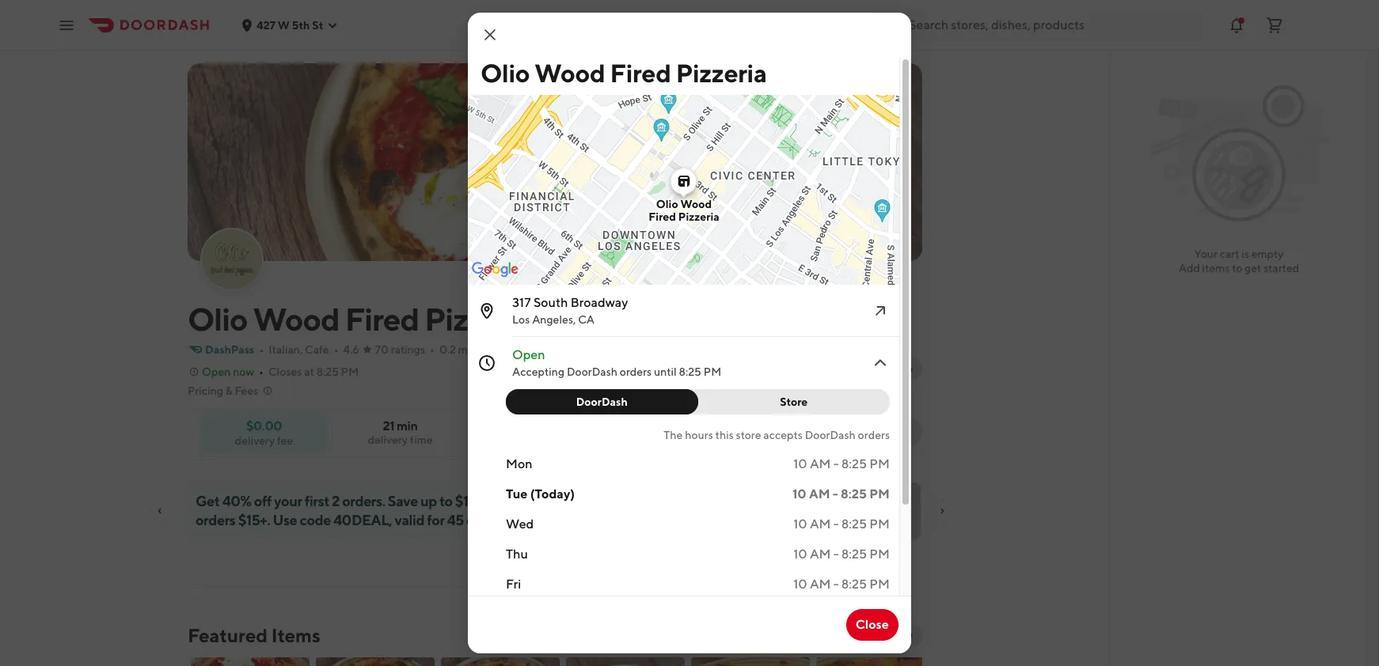 Task type: vqa. For each thing, say whether or not it's contained in the screenshot.
317 SOUTH BROADWAY LOS ANGELES, CA
yes



Task type: describe. For each thing, give the bounding box(es) containing it.
click item image
[[871, 354, 890, 373]]

hour options option group
[[506, 390, 890, 415]]

21 inside 21 min delivery time
[[383, 419, 394, 434]]

close button
[[846, 610, 899, 641]]

• left 4.6
[[334, 344, 339, 356]]

8:25 for mon
[[841, 457, 867, 472]]

doordash inside open accepting doordash orders until 8:25 pm
[[567, 366, 618, 378]]

to inside your cart is empty add items to get started
[[1232, 262, 1243, 275]]

8:25 for thu
[[841, 547, 867, 562]]

(today)
[[530, 487, 575, 502]]

save
[[388, 493, 418, 510]]

started
[[1264, 262, 1300, 275]]

days
[[466, 512, 495, 529]]

time
[[410, 434, 433, 447]]

2
[[332, 493, 340, 510]]

$0.00 delivery fee
[[235, 418, 293, 447]]

none radio containing pickup
[[839, 416, 922, 447]]

45
[[447, 512, 464, 529]]

the
[[664, 429, 683, 442]]

427 w 5th st button
[[241, 19, 339, 31]]

group order
[[679, 425, 746, 438]]

the hours this store accepts doordash orders
[[664, 429, 890, 442]]

open for open now
[[202, 366, 231, 378]]

pricing
[[188, 385, 223, 397]]

wed
[[506, 517, 534, 532]]

delivery
[[787, 419, 829, 432]]

70
[[375, 344, 389, 356]]

order methods option group
[[768, 416, 922, 447]]

los
[[512, 314, 530, 326]]

doordash inside doordash button
[[576, 396, 628, 409]]

fri
[[506, 577, 521, 592]]

- for tue (today)
[[833, 487, 838, 502]]

dashpass
[[205, 344, 254, 356]]

40deal,
[[333, 512, 392, 529]]

use
[[273, 512, 297, 529]]

&
[[225, 385, 232, 397]]

broadway
[[571, 295, 628, 310]]

• closes at 8:25 pm
[[259, 366, 359, 378]]

empty
[[1252, 248, 1284, 260]]

hawaiian image
[[816, 658, 935, 667]]

to inside get 40% off your first 2 orders. save up to $10 on orders $15+.  use code 40deal, valid for 45 days
[[439, 493, 453, 510]]

open accepting doordash orders until 8:25 pm
[[512, 348, 721, 378]]

317 south broadway los angeles, ca
[[512, 295, 628, 326]]

is
[[1242, 248, 1249, 260]]

40%
[[222, 493, 252, 510]]

cart
[[1220, 248, 1240, 260]]

delivery inside the $0.00 delivery fee
[[235, 434, 275, 447]]

order
[[715, 425, 746, 438]]

21 inside delivery 21 min
[[795, 432, 804, 443]]

am for tue (today)
[[809, 487, 830, 502]]

margherita pizza classic image
[[316, 658, 435, 667]]

10 for fri
[[793, 577, 807, 592]]

next button of carousel image
[[903, 629, 916, 642]]

delivery 21 min
[[787, 419, 829, 443]]

code
[[300, 512, 331, 529]]

italian, cafe
[[269, 344, 329, 356]]

8:25 for tue (today)
[[841, 487, 867, 502]]

317
[[512, 295, 531, 310]]

- for wed
[[833, 517, 839, 532]]

on
[[481, 493, 497, 510]]

pickup 15 min
[[867, 419, 903, 443]]

tue (today)
[[506, 487, 575, 502]]

mon
[[506, 457, 532, 472]]

get 40% off your first 2 orders. save up to $10 on orders $15+.  use code 40deal, valid for 45 days
[[196, 493, 497, 529]]

more info button
[[837, 356, 922, 382]]

notification bell image
[[1227, 15, 1246, 34]]

olio wood fired pizzeria dialog
[[342, 0, 951, 667]]

pricing & fees button
[[188, 383, 274, 399]]

- for thu
[[833, 547, 839, 562]]

am for thu
[[810, 547, 831, 562]]

15
[[872, 432, 881, 443]]

info
[[892, 363, 913, 375]]

427 w 5th st
[[257, 19, 323, 31]]

w
[[278, 19, 290, 31]]

delivery inside 21 min delivery time
[[368, 434, 408, 447]]

powered by google image
[[472, 262, 519, 278]]

pm for mon
[[870, 457, 890, 472]]

$10
[[455, 493, 478, 510]]

off
[[254, 493, 272, 510]]

1 vertical spatial orders
[[858, 429, 890, 442]]

pm for thu
[[870, 547, 890, 562]]

5th
[[292, 19, 310, 31]]

group
[[679, 425, 712, 438]]

for
[[427, 512, 445, 529]]

Store button
[[688, 390, 890, 415]]

mi
[[458, 344, 471, 356]]

ca
[[578, 314, 595, 326]]

featured
[[188, 625, 268, 647]]

10 am - 8:25 pm for wed
[[793, 517, 890, 532]]

orders inside get 40% off your first 2 orders. save up to $10 on orders $15+.  use code 40deal, valid for 45 days
[[196, 512, 236, 529]]

open for open accepting doordash orders until 8:25 pm
[[512, 348, 545, 363]]

- for fri
[[833, 577, 839, 592]]

8:25 for wed
[[841, 517, 867, 532]]

fee
[[277, 434, 293, 447]]

fees
[[235, 385, 258, 397]]

pm for wed
[[870, 517, 890, 532]]

italian,
[[269, 344, 303, 356]]

your cart is empty add items to get started
[[1179, 248, 1300, 275]]

• left italian,
[[259, 344, 264, 356]]

pm inside open accepting doordash orders until 8:25 pm
[[704, 366, 721, 378]]

accepting
[[512, 366, 565, 378]]

2 vertical spatial doordash
[[805, 429, 856, 442]]

min inside 21 min delivery time
[[397, 419, 418, 434]]



Task type: locate. For each thing, give the bounding box(es) containing it.
orders right delivery 21 min
[[858, 429, 890, 442]]

2 vertical spatial orders
[[196, 512, 236, 529]]

map region
[[342, 0, 951, 357]]

delivery left time
[[368, 434, 408, 447]]

orders down get
[[196, 512, 236, 529]]

get
[[196, 493, 220, 510]]

now
[[233, 366, 254, 378]]

wood
[[535, 58, 605, 88], [680, 198, 712, 211], [680, 198, 712, 211], [253, 301, 339, 338]]

1 delivery from the left
[[368, 434, 408, 447]]

21 left time
[[383, 419, 394, 434]]

this
[[715, 429, 734, 442]]

10 for mon
[[793, 457, 807, 472]]

DoorDash button
[[506, 390, 698, 415]]

0 items, open order cart image
[[1265, 15, 1284, 34]]

21 min delivery time
[[368, 419, 433, 447]]

olio wood fired pizzeria
[[481, 58, 767, 88], [648, 198, 719, 223], [648, 198, 719, 223], [188, 301, 535, 338]]

until
[[654, 366, 677, 378]]

doordash
[[567, 366, 618, 378], [576, 396, 628, 409], [805, 429, 856, 442]]

pm for tue (today)
[[870, 487, 890, 502]]

st
[[312, 19, 323, 31]]

8:25 for fri
[[841, 577, 867, 592]]

open up accepting
[[512, 348, 545, 363]]

delivery down $0.00
[[235, 434, 275, 447]]

wild mushrooms and crispy prosciutto image
[[691, 658, 810, 667]]

10 for wed
[[793, 517, 807, 532]]

at
[[304, 366, 314, 378]]

- for mon
[[833, 457, 839, 472]]

olio
[[481, 58, 530, 88], [656, 198, 678, 211], [656, 198, 678, 211], [188, 301, 247, 338]]

1 horizontal spatial to
[[1232, 262, 1243, 275]]

to
[[1232, 262, 1243, 275], [439, 493, 453, 510]]

more info
[[863, 363, 913, 375]]

margherita plus with burrata image
[[191, 658, 310, 667]]

pickup
[[867, 419, 903, 432]]

closes
[[268, 366, 302, 378]]

min right 15
[[883, 432, 899, 443]]

0.2 mi
[[439, 344, 471, 356]]

pepperoni pizza image
[[566, 658, 685, 667]]

south
[[534, 295, 568, 310]]

min up save
[[397, 419, 418, 434]]

angeles,
[[532, 314, 576, 326]]

delivery
[[368, 434, 408, 447], [235, 434, 275, 447]]

to left get
[[1232, 262, 1243, 275]]

ratings
[[391, 344, 425, 356]]

items
[[1203, 262, 1230, 275]]

0 vertical spatial open
[[512, 348, 545, 363]]

orders left the until at bottom
[[620, 366, 652, 378]]

your
[[1194, 248, 1218, 260]]

-
[[833, 457, 839, 472], [833, 487, 838, 502], [833, 517, 839, 532], [833, 547, 839, 562], [833, 577, 839, 592]]

click item image
[[871, 302, 890, 321]]

doordash down open accepting doordash orders until 8:25 pm
[[576, 396, 628, 409]]

• right now
[[259, 366, 264, 378]]

hours
[[685, 429, 713, 442]]

am for fri
[[810, 577, 831, 592]]

$$
[[485, 344, 498, 356]]

10 for thu
[[793, 547, 807, 562]]

three cheese image
[[441, 658, 560, 667]]

items
[[271, 625, 320, 647]]

open now
[[202, 366, 254, 378]]

get
[[1245, 262, 1262, 275]]

previous button of carousel image
[[872, 629, 884, 642]]

open inside open accepting doordash orders until 8:25 pm
[[512, 348, 545, 363]]

0 horizontal spatial to
[[439, 493, 453, 510]]

first
[[305, 493, 329, 510]]

1 vertical spatial open
[[202, 366, 231, 378]]

None radio
[[768, 416, 848, 447]]

1 horizontal spatial 21
[[795, 432, 804, 443]]

store
[[780, 396, 808, 409]]

doordash left 15
[[805, 429, 856, 442]]

am for wed
[[810, 517, 831, 532]]

featured items
[[188, 625, 320, 647]]

21
[[383, 419, 394, 434], [795, 432, 804, 443]]

min for pickup
[[883, 432, 899, 443]]

0 horizontal spatial min
[[397, 419, 418, 434]]

0 vertical spatial to
[[1232, 262, 1243, 275]]

orders
[[620, 366, 652, 378], [858, 429, 890, 442], [196, 512, 236, 529]]

group order button
[[652, 416, 755, 447]]

close olio wood fired pizzeria image
[[481, 25, 500, 44]]

am for mon
[[810, 457, 831, 472]]

more
[[863, 363, 890, 375]]

open menu image
[[57, 15, 76, 34]]

store
[[736, 429, 761, 442]]

none radio containing delivery
[[768, 416, 848, 447]]

open up pricing & fees
[[202, 366, 231, 378]]

10 am - 8:25 pm for tue (today)
[[793, 487, 890, 502]]

dashpass •
[[205, 344, 264, 356]]

pricing & fees
[[188, 385, 258, 397]]

min inside 'pickup 15 min'
[[883, 432, 899, 443]]

1 horizontal spatial open
[[512, 348, 545, 363]]

doordash up doordash button
[[567, 366, 618, 378]]

tue
[[506, 487, 528, 502]]

1 horizontal spatial orders
[[620, 366, 652, 378]]

10 am - 8:25 pm for mon
[[793, 457, 890, 472]]

0 vertical spatial doordash
[[567, 366, 618, 378]]

10 am - 8:25 pm for thu
[[793, 547, 890, 562]]

to right up
[[439, 493, 453, 510]]

featured items heading
[[188, 623, 320, 648]]

1 horizontal spatial delivery
[[368, 434, 408, 447]]

pm for fri
[[870, 577, 890, 592]]

olio wood fired pizzeria image
[[188, 63, 922, 261], [202, 230, 262, 290]]

min
[[397, 419, 418, 434], [806, 432, 822, 443], [883, 432, 899, 443]]

0 horizontal spatial orders
[[196, 512, 236, 529]]

$0.00
[[246, 418, 282, 433]]

your
[[274, 493, 302, 510]]

$15+.
[[238, 512, 270, 529]]

min right accepts
[[806, 432, 822, 443]]

10 am - 8:25 pm for fri
[[793, 577, 890, 592]]

2 delivery from the left
[[235, 434, 275, 447]]

open
[[512, 348, 545, 363], [202, 366, 231, 378]]

10
[[793, 457, 807, 472], [793, 487, 807, 502], [793, 517, 807, 532], [793, 547, 807, 562], [793, 577, 807, 592]]

0.2
[[439, 344, 456, 356]]

2 horizontal spatial orders
[[858, 429, 890, 442]]

8:25 inside open accepting doordash orders until 8:25 pm
[[679, 366, 701, 378]]

am
[[810, 457, 831, 472], [809, 487, 830, 502], [810, 517, 831, 532], [810, 547, 831, 562], [810, 577, 831, 592]]

•
[[259, 344, 264, 356], [334, 344, 339, 356], [430, 344, 435, 356], [259, 366, 264, 378]]

1 vertical spatial to
[[439, 493, 453, 510]]

valid
[[395, 512, 424, 529]]

thu
[[506, 547, 528, 562]]

427
[[257, 19, 275, 31]]

up
[[420, 493, 437, 510]]

1 vertical spatial doordash
[[576, 396, 628, 409]]

10 for tue (today)
[[793, 487, 807, 502]]

cafe
[[305, 344, 329, 356]]

4.6
[[343, 344, 359, 356]]

orders inside open accepting doordash orders until 8:25 pm
[[620, 366, 652, 378]]

min for delivery
[[806, 432, 822, 443]]

close
[[856, 618, 889, 633]]

orders.
[[342, 493, 385, 510]]

70 ratings •
[[375, 344, 435, 356]]

0 horizontal spatial 21
[[383, 419, 394, 434]]

None radio
[[839, 416, 922, 447]]

21 down store
[[795, 432, 804, 443]]

0 vertical spatial orders
[[620, 366, 652, 378]]

8:25
[[316, 366, 339, 378], [679, 366, 701, 378], [841, 457, 867, 472], [841, 487, 867, 502], [841, 517, 867, 532], [841, 547, 867, 562], [841, 577, 867, 592]]

min inside delivery 21 min
[[806, 432, 822, 443]]

add
[[1179, 262, 1200, 275]]

• left 0.2
[[430, 344, 435, 356]]

0 horizontal spatial open
[[202, 366, 231, 378]]

pizzeria
[[676, 58, 767, 88], [678, 211, 719, 223], [678, 211, 719, 223], [425, 301, 535, 338]]

fired
[[610, 58, 671, 88], [648, 211, 676, 223], [648, 211, 676, 223], [345, 301, 419, 338]]

2 horizontal spatial min
[[883, 432, 899, 443]]

0 horizontal spatial delivery
[[235, 434, 275, 447]]

1 horizontal spatial min
[[806, 432, 822, 443]]



